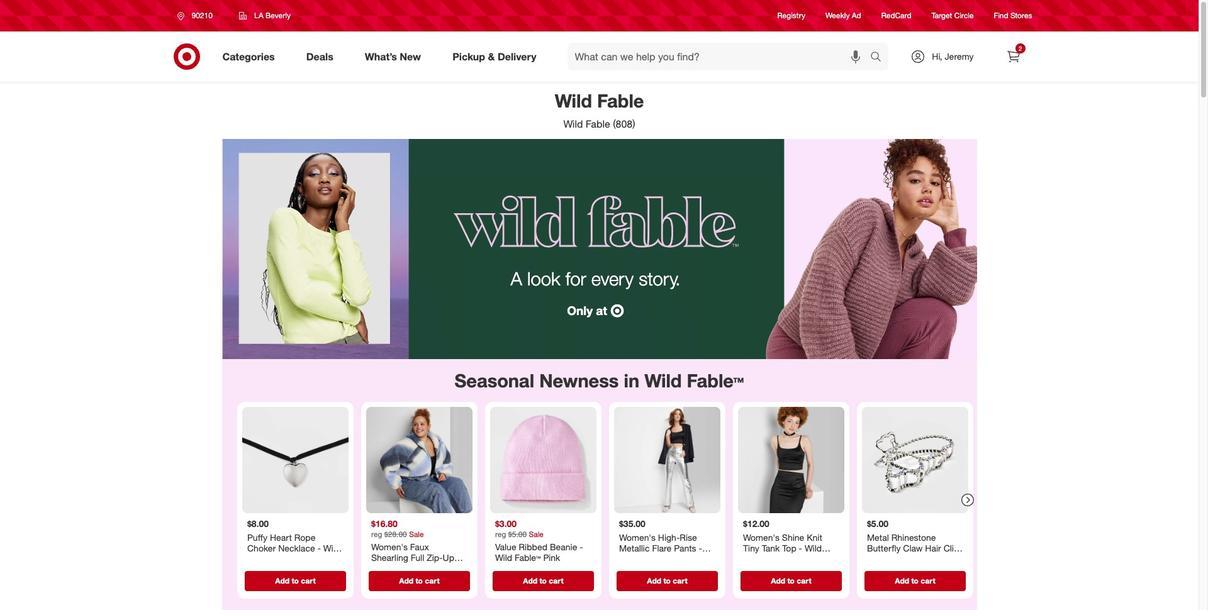 Task type: vqa. For each thing, say whether or not it's contained in the screenshot.
the South to the bottom
no



Task type: describe. For each thing, give the bounding box(es) containing it.
- inside $8.00 puffy heart rope choker necklace - wild fable™ silver
[[317, 543, 321, 554]]

pickup
[[453, 50, 485, 63]]

to for faux
[[415, 576, 423, 586]]

sale for ribbed
[[529, 530, 544, 539]]

pink
[[543, 553, 560, 563]]

only at ◎
[[567, 303, 624, 318]]

only
[[567, 303, 593, 318]]

black
[[772, 554, 794, 565]]

high-
[[658, 532, 680, 543]]

rope
[[294, 532, 315, 543]]

fable™ inside $8.00 puffy heart rope choker necklace - wild fable™ silver
[[247, 554, 273, 565]]

search button
[[865, 43, 895, 73]]

redcard
[[882, 11, 912, 20]]

find stores
[[994, 11, 1033, 20]]

what's new link
[[354, 43, 437, 71]]

fable™ inside $12.00 women's shine knit tiny tank top - wild fable™ black xxs
[[743, 554, 769, 565]]

$35.00 women's high-rise metallic flare pants - wild fable™ silver 16
[[619, 519, 702, 565]]

registry
[[778, 11, 806, 20]]

wild inside $12.00 women's shine knit tiny tank top - wild fable™ black xxs
[[805, 543, 822, 554]]

◎
[[611, 303, 624, 318]]

tiny
[[743, 543, 759, 554]]

- inside $16.80 reg $28.00 sale women's faux shearling full zip-up sweatshirt - wild fable™
[[416, 564, 419, 574]]

$12.00 women's shine knit tiny tank top - wild fable™ black xxs
[[743, 519, 822, 565]]

$5.00 metal rhinestone butterfly claw hair clip - wild fable™ silver
[[867, 519, 959, 565]]

hi,
[[933, 51, 943, 62]]

wild fable™ image
[[222, 139, 977, 359]]

what's
[[365, 50, 397, 63]]

$12.00
[[743, 519, 770, 529]]

la
[[254, 11, 264, 20]]

categories link
[[212, 43, 291, 71]]

weekly ad
[[826, 11, 862, 20]]

$5.00 inside $3.00 reg $5.00 sale value ribbed beanie - wild fable™ pink
[[508, 530, 527, 539]]

add to cart for faux
[[399, 576, 440, 586]]

add to cart for flare
[[647, 576, 688, 586]]

$28.00
[[384, 530, 407, 539]]

a
[[511, 268, 522, 290]]

puffy heart rope choker necklace - wild fable™ silver image
[[242, 407, 348, 514]]

beanie
[[550, 542, 577, 552]]

$5.00 inside the $5.00 metal rhinestone butterfly claw hair clip - wild fable™ silver
[[867, 519, 889, 529]]

pants
[[674, 543, 696, 554]]

add to cart button for flare
[[617, 571, 718, 591]]

add to cart for hair
[[895, 576, 936, 586]]

cart for -
[[301, 576, 316, 586]]

in
[[624, 369, 640, 392]]

la beverly button
[[231, 4, 299, 27]]

fable™ inside $16.80 reg $28.00 sale women's faux shearling full zip-up sweatshirt - wild fable™
[[441, 564, 467, 574]]

metal
[[867, 532, 889, 543]]

shearling
[[371, 553, 408, 563]]

beverly
[[266, 11, 291, 20]]

to for hair
[[912, 576, 919, 586]]

carousel region
[[222, 359, 977, 611]]

target
[[932, 11, 953, 20]]

women's shine knit tiny tank top - wild fable™ black xxs image
[[738, 407, 845, 514]]

weekly
[[826, 11, 850, 20]]

&
[[488, 50, 495, 63]]

butterfly
[[867, 543, 901, 554]]

circle
[[955, 11, 974, 20]]

for
[[566, 268, 587, 290]]

to for ribbed
[[539, 576, 547, 586]]

90210 button
[[169, 4, 226, 27]]

metal rhinestone butterfly claw hair clip - wild fable™ silver image
[[862, 407, 969, 514]]

cart for shearling
[[425, 576, 440, 586]]

jeremy
[[945, 51, 974, 62]]

add to cart for tank
[[771, 576, 812, 586]]

ad
[[852, 11, 862, 20]]

target circle link
[[932, 10, 974, 21]]

find
[[994, 11, 1009, 20]]

ribbed
[[519, 542, 547, 552]]

women's for metallic
[[619, 532, 656, 543]]

$3.00
[[495, 519, 517, 529]]

value
[[495, 542, 516, 552]]

value ribbed beanie - wild fable™ pink image
[[490, 407, 596, 514]]

new
[[400, 50, 421, 63]]

$16.80
[[371, 519, 397, 529]]

seasonal newness in wild fable™
[[455, 369, 744, 392]]

to for necklace
[[291, 576, 299, 586]]

find stores link
[[994, 10, 1033, 21]]

women's faux shearling full zip-up sweatshirt - wild fable™ image
[[366, 407, 472, 514]]

add for choker
[[275, 576, 289, 586]]

seasonal
[[455, 369, 535, 392]]

every
[[592, 268, 634, 290]]

cart for top
[[797, 576, 812, 586]]

reg for $16.80
[[371, 530, 382, 539]]

top
[[782, 543, 797, 554]]

zip-
[[427, 553, 443, 563]]

- for metal rhinestone butterfly claw hair clip - wild fable™ silver
[[867, 554, 871, 565]]

a look for every story.
[[511, 268, 681, 290]]

full
[[411, 553, 424, 563]]

redcard link
[[882, 10, 912, 21]]

xxs
[[796, 554, 813, 565]]

target circle
[[932, 11, 974, 20]]

pickup & delivery link
[[442, 43, 552, 71]]

$35.00
[[619, 519, 646, 529]]

sweatshirt
[[371, 564, 413, 574]]



Task type: locate. For each thing, give the bounding box(es) containing it.
add down claw
[[895, 576, 909, 586]]

add to cart for ribbed
[[523, 576, 564, 586]]

1 to from the left
[[291, 576, 299, 586]]

add for claw
[[895, 576, 909, 586]]

to
[[291, 576, 299, 586], [415, 576, 423, 586], [539, 576, 547, 586], [663, 576, 671, 586], [788, 576, 795, 586], [912, 576, 919, 586]]

4 to from the left
[[663, 576, 671, 586]]

$8.00 puffy heart rope choker necklace - wild fable™ silver
[[247, 519, 340, 565]]

reg for $3.00
[[495, 530, 506, 539]]

$16.80 reg $28.00 sale women's faux shearling full zip-up sweatshirt - wild fable™
[[371, 519, 467, 574]]

add to cart button for necklace
[[245, 571, 346, 591]]

cart for beanie
[[549, 576, 564, 586]]

0 horizontal spatial $5.00
[[508, 530, 527, 539]]

add to cart down black at right
[[771, 576, 812, 586]]

rise
[[680, 532, 697, 543]]

women's inside $35.00 women's high-rise metallic flare pants - wild fable™ silver 16
[[619, 532, 656, 543]]

to down full
[[415, 576, 423, 586]]

1 horizontal spatial $5.00
[[867, 519, 889, 529]]

2 horizontal spatial silver
[[921, 554, 943, 565]]

add down black at right
[[771, 576, 785, 586]]

fable left (808)
[[586, 118, 611, 130]]

cart for clip
[[921, 576, 936, 586]]

2 cart from the left
[[425, 576, 440, 586]]

- for value ribbed beanie - wild fable™ pink
[[580, 542, 583, 552]]

5 add to cart from the left
[[771, 576, 812, 586]]

silver down necklace
[[276, 554, 297, 565]]

cart down necklace
[[301, 576, 316, 586]]

add down necklace
[[275, 576, 289, 586]]

delivery
[[498, 50, 537, 63]]

$5.00 up metal
[[867, 519, 889, 529]]

add to cart down full
[[399, 576, 440, 586]]

$8.00
[[247, 519, 269, 529]]

3 silver from the left
[[921, 554, 943, 565]]

- right necklace
[[317, 543, 321, 554]]

weekly ad link
[[826, 10, 862, 21]]

- inside the $5.00 metal rhinestone butterfly claw hair clip - wild fable™ silver
[[867, 554, 871, 565]]

3 cart from the left
[[549, 576, 564, 586]]

add to cart button down necklace
[[245, 571, 346, 591]]

cart down pink
[[549, 576, 564, 586]]

- for women's high-rise metallic flare pants - wild fable™ silver 16
[[699, 543, 702, 554]]

- for women's shine knit tiny tank top - wild fable™ black xxs
[[799, 543, 802, 554]]

add to cart button for ribbed
[[493, 571, 594, 591]]

silver inside the $5.00 metal rhinestone butterfly claw hair clip - wild fable™ silver
[[921, 554, 943, 565]]

to down necklace
[[291, 576, 299, 586]]

add to cart button for tank
[[741, 571, 842, 591]]

1 horizontal spatial silver
[[667, 554, 689, 565]]

sale inside $3.00 reg $5.00 sale value ribbed beanie - wild fable™ pink
[[529, 530, 544, 539]]

cart for pants
[[673, 576, 688, 586]]

add for tiny
[[771, 576, 785, 586]]

fable™ inside the $5.00 metal rhinestone butterfly claw hair clip - wild fable™ silver
[[893, 554, 919, 565]]

4 cart from the left
[[673, 576, 688, 586]]

1 horizontal spatial reg
[[495, 530, 506, 539]]

sale inside $16.80 reg $28.00 sale women's faux shearling full zip-up sweatshirt - wild fable™
[[409, 530, 424, 539]]

to down black at right
[[788, 576, 795, 586]]

2 to from the left
[[415, 576, 423, 586]]

90210
[[192, 11, 213, 20]]

5 cart from the left
[[797, 576, 812, 586]]

hi, jeremy
[[933, 51, 974, 62]]

women's down $12.00 on the right bottom
[[743, 532, 780, 543]]

1 reg from the left
[[371, 530, 382, 539]]

categories
[[223, 50, 275, 63]]

add to cart for necklace
[[275, 576, 316, 586]]

to for flare
[[663, 576, 671, 586]]

shine
[[782, 532, 804, 543]]

cart down hair
[[921, 576, 936, 586]]

silver for women's high-rise metallic flare pants - wild fable™ silver 16
[[667, 554, 689, 565]]

add to cart button down pink
[[493, 571, 594, 591]]

reg inside $3.00 reg $5.00 sale value ribbed beanie - wild fable™ pink
[[495, 530, 506, 539]]

wild inside $35.00 women's high-rise metallic flare pants - wild fable™ silver 16
[[619, 554, 636, 565]]

6 add to cart button from the left
[[865, 571, 966, 591]]

3 add from the left
[[523, 576, 537, 586]]

0 horizontal spatial silver
[[276, 554, 297, 565]]

1 add to cart from the left
[[275, 576, 316, 586]]

6 to from the left
[[912, 576, 919, 586]]

2 add to cart button from the left
[[369, 571, 470, 591]]

reg
[[371, 530, 382, 539], [495, 530, 506, 539]]

reg down $16.80
[[371, 530, 382, 539]]

women's high-rise metallic flare pants - wild fable™ silver 16 image
[[614, 407, 721, 514]]

1 add from the left
[[275, 576, 289, 586]]

women's up "metallic"
[[619, 532, 656, 543]]

claw
[[903, 543, 923, 554]]

5 add from the left
[[771, 576, 785, 586]]

add to cart button for faux
[[369, 571, 470, 591]]

- inside $35.00 women's high-rise metallic flare pants - wild fable™ silver 16
[[699, 543, 702, 554]]

tank
[[762, 543, 780, 554]]

- up 16
[[699, 543, 702, 554]]

silver inside $35.00 women's high-rise metallic flare pants - wild fable™ silver 16
[[667, 554, 689, 565]]

0 vertical spatial fable
[[597, 89, 644, 112]]

- down butterfly
[[867, 554, 871, 565]]

3 add to cart button from the left
[[493, 571, 594, 591]]

clip
[[944, 543, 959, 554]]

0 horizontal spatial reg
[[371, 530, 382, 539]]

add to cart down pink
[[523, 576, 564, 586]]

women's up "shearling" at the left
[[371, 542, 408, 552]]

- inside $12.00 women's shine knit tiny tank top - wild fable™ black xxs
[[799, 543, 802, 554]]

1 add to cart button from the left
[[245, 571, 346, 591]]

women's
[[619, 532, 656, 543], [743, 532, 780, 543], [371, 542, 408, 552]]

4 add from the left
[[647, 576, 661, 586]]

choker
[[247, 543, 276, 554]]

what's new
[[365, 50, 421, 63]]

2 reg from the left
[[495, 530, 506, 539]]

0 horizontal spatial women's
[[371, 542, 408, 552]]

What can we help you find? suggestions appear below search field
[[568, 43, 874, 71]]

0 horizontal spatial sale
[[409, 530, 424, 539]]

search
[[865, 51, 895, 64]]

reg inside $16.80 reg $28.00 sale women's faux shearling full zip-up sweatshirt - wild fable™
[[371, 530, 382, 539]]

silver down hair
[[921, 554, 943, 565]]

cart down zip-
[[425, 576, 440, 586]]

cart down the pants
[[673, 576, 688, 586]]

fable up (808)
[[597, 89, 644, 112]]

sale up ribbed in the bottom left of the page
[[529, 530, 544, 539]]

silver inside $8.00 puffy heart rope choker necklace - wild fable™ silver
[[276, 554, 297, 565]]

pickup & delivery
[[453, 50, 537, 63]]

women's inside $12.00 women's shine knit tiny tank top - wild fable™ black xxs
[[743, 532, 780, 543]]

(808)
[[613, 118, 636, 130]]

up
[[443, 553, 454, 563]]

wild inside the $5.00 metal rhinestone butterfly claw hair clip - wild fable™ silver
[[873, 554, 890, 565]]

silver
[[276, 554, 297, 565], [667, 554, 689, 565], [921, 554, 943, 565]]

deals link
[[296, 43, 349, 71]]

silver down the pants
[[667, 554, 689, 565]]

newness
[[540, 369, 619, 392]]

$3.00 reg $5.00 sale value ribbed beanie - wild fable™ pink
[[495, 519, 583, 563]]

6 add to cart from the left
[[895, 576, 936, 586]]

2 horizontal spatial women's
[[743, 532, 780, 543]]

women's inside $16.80 reg $28.00 sale women's faux shearling full zip-up sweatshirt - wild fable™
[[371, 542, 408, 552]]

5 add to cart button from the left
[[741, 571, 842, 591]]

cart down xxs
[[797, 576, 812, 586]]

fable™
[[687, 369, 744, 392], [515, 553, 541, 563], [247, 554, 273, 565], [639, 554, 665, 565], [743, 554, 769, 565], [893, 554, 919, 565], [441, 564, 467, 574]]

metallic
[[619, 543, 650, 554]]

to for tank
[[788, 576, 795, 586]]

1 horizontal spatial women's
[[619, 532, 656, 543]]

puffy
[[247, 532, 267, 543]]

2 add from the left
[[399, 576, 413, 586]]

reg down $3.00
[[495, 530, 506, 539]]

3 add to cart from the left
[[523, 576, 564, 586]]

to down claw
[[912, 576, 919, 586]]

add to cart button down "flare"
[[617, 571, 718, 591]]

5 to from the left
[[788, 576, 795, 586]]

add to cart down "flare"
[[647, 576, 688, 586]]

sale up faux on the left of page
[[409, 530, 424, 539]]

1 sale from the left
[[409, 530, 424, 539]]

-
[[580, 542, 583, 552], [317, 543, 321, 554], [699, 543, 702, 554], [799, 543, 802, 554], [867, 554, 871, 565], [416, 564, 419, 574]]

wild inside $16.80 reg $28.00 sale women's faux shearling full zip-up sweatshirt - wild fable™
[[421, 564, 438, 574]]

2 sale from the left
[[529, 530, 544, 539]]

1 vertical spatial fable
[[586, 118, 611, 130]]

wild
[[555, 89, 592, 112], [564, 118, 583, 130], [645, 369, 682, 392], [323, 543, 340, 554], [805, 543, 822, 554], [495, 553, 512, 563], [619, 554, 636, 565], [873, 554, 890, 565], [421, 564, 438, 574]]

rhinestone
[[892, 532, 936, 543]]

add to cart button for hair
[[865, 571, 966, 591]]

stores
[[1011, 11, 1033, 20]]

to down "flare"
[[663, 576, 671, 586]]

story.
[[639, 268, 681, 290]]

add to cart button down claw
[[865, 571, 966, 591]]

- right beanie
[[580, 542, 583, 552]]

sale
[[409, 530, 424, 539], [529, 530, 544, 539]]

add down "flare"
[[647, 576, 661, 586]]

add to cart button down black at right
[[741, 571, 842, 591]]

deals
[[306, 50, 334, 63]]

add for women's
[[399, 576, 413, 586]]

add for value
[[523, 576, 537, 586]]

cart
[[301, 576, 316, 586], [425, 576, 440, 586], [549, 576, 564, 586], [673, 576, 688, 586], [797, 576, 812, 586], [921, 576, 936, 586]]

2 link
[[1000, 43, 1028, 71]]

fable™ inside $3.00 reg $5.00 sale value ribbed beanie - wild fable™ pink
[[515, 553, 541, 563]]

2
[[1019, 45, 1023, 52]]

1 horizontal spatial sale
[[529, 530, 544, 539]]

wild fable wild fable (808)
[[555, 89, 644, 130]]

silver for metal rhinestone butterfly claw hair clip - wild fable™ silver
[[921, 554, 943, 565]]

wild inside $8.00 puffy heart rope choker necklace - wild fable™ silver
[[323, 543, 340, 554]]

1 silver from the left
[[276, 554, 297, 565]]

hair
[[925, 543, 941, 554]]

2 silver from the left
[[667, 554, 689, 565]]

add down ribbed in the bottom left of the page
[[523, 576, 537, 586]]

4 add to cart from the left
[[647, 576, 688, 586]]

- right top
[[799, 543, 802, 554]]

add to cart down necklace
[[275, 576, 316, 586]]

add to cart button
[[245, 571, 346, 591], [369, 571, 470, 591], [493, 571, 594, 591], [617, 571, 718, 591], [741, 571, 842, 591], [865, 571, 966, 591]]

faux
[[410, 542, 429, 552]]

fable™ inside $35.00 women's high-rise metallic flare pants - wild fable™ silver 16
[[639, 554, 665, 565]]

$5.00 down $3.00
[[508, 530, 527, 539]]

6 add from the left
[[895, 576, 909, 586]]

2 add to cart from the left
[[399, 576, 440, 586]]

look
[[528, 268, 561, 290]]

at
[[596, 303, 608, 318]]

add for metallic
[[647, 576, 661, 586]]

16
[[691, 554, 701, 565]]

to down pink
[[539, 576, 547, 586]]

add
[[275, 576, 289, 586], [399, 576, 413, 586], [523, 576, 537, 586], [647, 576, 661, 586], [771, 576, 785, 586], [895, 576, 909, 586]]

registry link
[[778, 10, 806, 21]]

- inside $3.00 reg $5.00 sale value ribbed beanie - wild fable™ pink
[[580, 542, 583, 552]]

add down sweatshirt
[[399, 576, 413, 586]]

3 to from the left
[[539, 576, 547, 586]]

- down full
[[416, 564, 419, 574]]

sale for faux
[[409, 530, 424, 539]]

women's for tiny
[[743, 532, 780, 543]]

add to cart button down full
[[369, 571, 470, 591]]

heart
[[270, 532, 292, 543]]

4 add to cart button from the left
[[617, 571, 718, 591]]

1 cart from the left
[[301, 576, 316, 586]]

wild inside $3.00 reg $5.00 sale value ribbed beanie - wild fable™ pink
[[495, 553, 512, 563]]

6 cart from the left
[[921, 576, 936, 586]]

necklace
[[278, 543, 315, 554]]

la beverly
[[254, 11, 291, 20]]

add to cart down claw
[[895, 576, 936, 586]]

flare
[[652, 543, 672, 554]]



